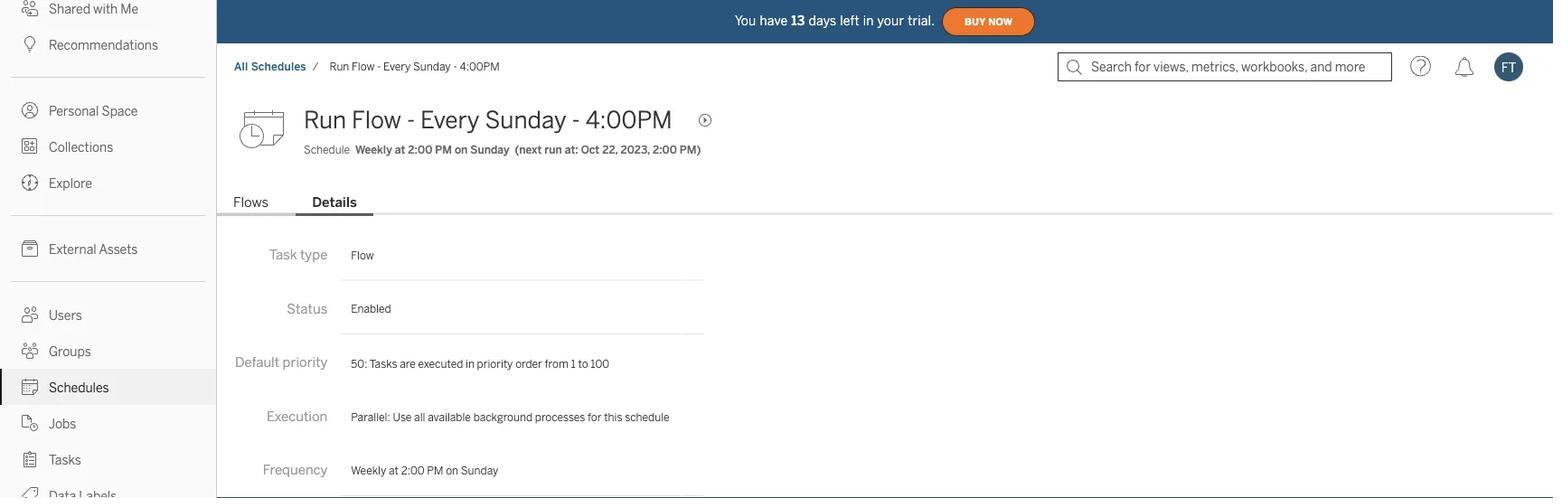 Task type: locate. For each thing, give the bounding box(es) containing it.
you have 13 days left in your trial.
[[735, 13, 935, 28]]

1 vertical spatial flow
[[352, 106, 402, 134]]

4:00pm up 2023,
[[586, 106, 673, 134]]

1 horizontal spatial priority
[[477, 357, 513, 370]]

0 horizontal spatial tasks
[[49, 453, 81, 468]]

schedules
[[251, 60, 306, 73], [49, 380, 109, 395]]

on down the available at the bottom left
[[446, 465, 459, 478]]

at right schedule at the top
[[395, 143, 406, 156]]

2:00
[[408, 143, 433, 156], [653, 143, 677, 156], [401, 465, 425, 478]]

1 vertical spatial weekly
[[351, 465, 386, 478]]

in right executed
[[466, 357, 475, 370]]

trial.
[[908, 13, 935, 28]]

4:00pm
[[460, 60, 500, 73], [586, 106, 673, 134]]

tasks right 50:
[[370, 357, 398, 370]]

0 vertical spatial every
[[384, 60, 411, 73]]

executed
[[418, 357, 463, 370]]

type
[[300, 247, 328, 263]]

1 horizontal spatial in
[[864, 13, 874, 28]]

schedules down groups
[[49, 380, 109, 395]]

pm)
[[680, 143, 701, 156]]

pm down the available at the bottom left
[[427, 465, 444, 478]]

all
[[414, 411, 426, 424]]

2:00 left pm)
[[653, 143, 677, 156]]

-
[[377, 60, 381, 73], [454, 60, 457, 73], [407, 106, 415, 134], [572, 106, 581, 134]]

22,
[[603, 143, 618, 156]]

0 vertical spatial in
[[864, 13, 874, 28]]

frequency
[[263, 462, 328, 479]]

0 horizontal spatial schedules
[[49, 380, 109, 395]]

schedule image
[[239, 102, 293, 156]]

2023,
[[621, 143, 650, 156]]

1
[[571, 357, 576, 370]]

pm
[[435, 143, 452, 156], [427, 465, 444, 478]]

flow
[[352, 60, 375, 73], [352, 106, 402, 134], [351, 249, 374, 262]]

status
[[287, 301, 328, 317]]

sub-spaces tab list
[[217, 193, 1554, 216]]

tasks down jobs
[[49, 453, 81, 468]]

0 vertical spatial tasks
[[370, 357, 398, 370]]

execution
[[267, 408, 328, 425]]

0 vertical spatial pm
[[435, 143, 452, 156]]

1 vertical spatial 4:00pm
[[586, 106, 673, 134]]

buy
[[965, 16, 986, 27]]

at
[[395, 143, 406, 156], [389, 465, 399, 478]]

schedules left /
[[251, 60, 306, 73]]

0 vertical spatial flow
[[352, 60, 375, 73]]

priority left order at bottom left
[[477, 357, 513, 370]]

1 vertical spatial schedules
[[49, 380, 109, 395]]

explore link
[[0, 165, 216, 201]]

external
[[49, 242, 96, 257]]

personal
[[49, 104, 99, 118]]

flow right type
[[351, 249, 374, 262]]

jobs link
[[0, 405, 216, 441]]

default priority
[[235, 355, 328, 371]]

have
[[760, 13, 788, 28]]

priority right default
[[283, 355, 328, 371]]

flow right /
[[352, 60, 375, 73]]

in inside run flow - every sunday - 4:00pm 'main content'
[[466, 357, 475, 370]]

4:00pm up schedule weekly at 2:00 pm on sunday (next run at: oct 22, 2023, 2:00 pm)
[[460, 60, 500, 73]]

1 horizontal spatial tasks
[[370, 357, 398, 370]]

weekly right schedule at the top
[[356, 143, 392, 156]]

1 horizontal spatial every
[[421, 106, 480, 134]]

100
[[591, 357, 610, 370]]

schedule
[[625, 411, 670, 424]]

1 vertical spatial run
[[304, 106, 347, 134]]

1 vertical spatial run flow - every sunday - 4:00pm
[[304, 106, 673, 134]]

in right left
[[864, 13, 874, 28]]

at down use
[[389, 465, 399, 478]]

your
[[878, 13, 905, 28]]

this
[[604, 411, 623, 424]]

days
[[809, 13, 837, 28]]

0 vertical spatial on
[[455, 143, 468, 156]]

weekly down parallel:
[[351, 465, 386, 478]]

all schedules link
[[233, 59, 307, 74]]

1 horizontal spatial schedules
[[251, 60, 306, 73]]

on left (next
[[455, 143, 468, 156]]

/
[[313, 60, 319, 73]]

schedule weekly at 2:00 pm on sunday (next run at: oct 22, 2023, 2:00 pm)
[[304, 143, 701, 156]]

0 horizontal spatial 4:00pm
[[460, 60, 500, 73]]

0 horizontal spatial every
[[384, 60, 411, 73]]

tasks
[[370, 357, 398, 370], [49, 453, 81, 468]]

run up schedule at the top
[[304, 106, 347, 134]]

background
[[474, 411, 533, 424]]

0 horizontal spatial priority
[[283, 355, 328, 371]]

are
[[400, 357, 416, 370]]

run flow - every sunday - 4:00pm
[[330, 60, 500, 73], [304, 106, 673, 134]]

sunday
[[413, 60, 451, 73], [485, 106, 567, 134], [471, 143, 510, 156], [461, 465, 499, 478]]

run flow - every sunday - 4:00pm element
[[324, 60, 505, 73]]

1 vertical spatial in
[[466, 357, 475, 370]]

in
[[864, 13, 874, 28], [466, 357, 475, 370]]

2:00 down the run flow - every sunday - 4:00pm element
[[408, 143, 433, 156]]

parallel: use all available background processes for this schedule
[[351, 411, 670, 424]]

priority
[[283, 355, 328, 371], [477, 357, 513, 370]]

0 vertical spatial weekly
[[356, 143, 392, 156]]

processes
[[535, 411, 586, 424]]

run
[[330, 60, 349, 73], [304, 106, 347, 134]]

recommendations link
[[0, 26, 216, 62]]

on
[[455, 143, 468, 156], [446, 465, 459, 478]]

0 vertical spatial 4:00pm
[[460, 60, 500, 73]]

flow down the run flow - every sunday - 4:00pm element
[[352, 106, 402, 134]]

1 horizontal spatial 4:00pm
[[586, 106, 673, 134]]

run right /
[[330, 60, 349, 73]]

weekly
[[356, 143, 392, 156], [351, 465, 386, 478]]

from
[[545, 357, 569, 370]]

run
[[545, 143, 562, 156]]

every right /
[[384, 60, 411, 73]]

pm left (next
[[435, 143, 452, 156]]

shared
[[49, 1, 90, 16]]

1 vertical spatial every
[[421, 106, 480, 134]]

task type
[[269, 247, 328, 263]]

0 vertical spatial run
[[330, 60, 349, 73]]

0 horizontal spatial in
[[466, 357, 475, 370]]

50:
[[351, 357, 368, 370]]

every up schedule weekly at 2:00 pm on sunday (next run at: oct 22, 2023, 2:00 pm)
[[421, 106, 480, 134]]

every
[[384, 60, 411, 73], [421, 106, 480, 134]]

weekly at 2:00 pm on sunday
[[351, 465, 499, 478]]

personal space
[[49, 104, 138, 118]]

now
[[989, 16, 1013, 27]]

(next
[[515, 143, 542, 156]]

details
[[312, 194, 357, 211]]



Task type: vqa. For each thing, say whether or not it's contained in the screenshot.
the bottom on
yes



Task type: describe. For each thing, give the bounding box(es) containing it.
to
[[578, 357, 589, 370]]

use
[[393, 411, 412, 424]]

every inside 'main content'
[[421, 106, 480, 134]]

run flow - every sunday - 4:00pm main content
[[217, 90, 1554, 498]]

jobs
[[49, 417, 76, 431]]

50: tasks are executed in priority order from 1 to 100
[[351, 357, 610, 370]]

collections
[[49, 140, 113, 155]]

task
[[269, 247, 297, 263]]

left
[[841, 13, 860, 28]]

2 vertical spatial flow
[[351, 249, 374, 262]]

0 vertical spatial schedules
[[251, 60, 306, 73]]

flows
[[233, 194, 269, 211]]

run flow - every sunday - 4:00pm inside 'main content'
[[304, 106, 673, 134]]

shared with me
[[49, 1, 139, 16]]

you
[[735, 13, 757, 28]]

0 vertical spatial run flow - every sunday - 4:00pm
[[330, 60, 500, 73]]

tasks link
[[0, 441, 216, 478]]

all schedules /
[[234, 60, 319, 73]]

explore
[[49, 176, 92, 191]]

external assets link
[[0, 231, 216, 267]]

schedules link
[[0, 369, 216, 405]]

run inside run flow - every sunday - 4:00pm 'main content'
[[304, 106, 347, 134]]

1 vertical spatial at
[[389, 465, 399, 478]]

groups
[[49, 344, 91, 359]]

0 vertical spatial at
[[395, 143, 406, 156]]

buy now
[[965, 16, 1013, 27]]

order
[[516, 357, 543, 370]]

1 vertical spatial tasks
[[49, 453, 81, 468]]

me
[[121, 1, 139, 16]]

external assets
[[49, 242, 138, 257]]

space
[[102, 104, 138, 118]]

13
[[792, 13, 805, 28]]

assets
[[99, 242, 138, 257]]

1 vertical spatial on
[[446, 465, 459, 478]]

enabled
[[351, 303, 391, 316]]

collections link
[[0, 128, 216, 165]]

4:00pm inside 'main content'
[[586, 106, 673, 134]]

for
[[588, 411, 602, 424]]

available
[[428, 411, 471, 424]]

groups link
[[0, 333, 216, 369]]

default
[[235, 355, 280, 371]]

2:00 down all
[[401, 465, 425, 478]]

with
[[93, 1, 118, 16]]

shared with me link
[[0, 0, 216, 26]]

users
[[49, 308, 82, 323]]

oct
[[581, 143, 600, 156]]

all
[[234, 60, 248, 73]]

personal space link
[[0, 92, 216, 128]]

schedule
[[304, 143, 350, 156]]

tasks inside run flow - every sunday - 4:00pm 'main content'
[[370, 357, 398, 370]]

Search for views, metrics, workbooks, and more text field
[[1058, 52, 1393, 81]]

recommendations
[[49, 38, 158, 52]]

buy now button
[[943, 7, 1036, 36]]

1 vertical spatial pm
[[427, 465, 444, 478]]

at:
[[565, 143, 579, 156]]

users link
[[0, 297, 216, 333]]

parallel:
[[351, 411, 390, 424]]



